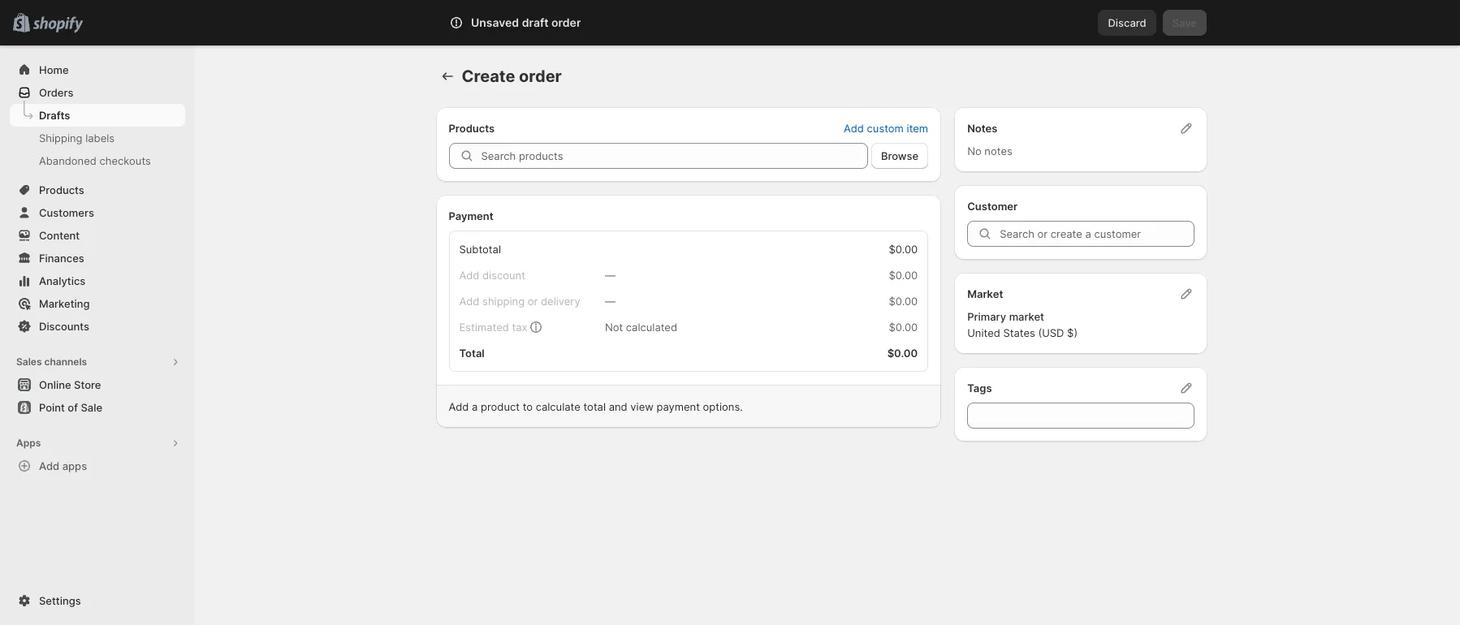 Task type: locate. For each thing, give the bounding box(es) containing it.
order
[[552, 15, 581, 29], [519, 67, 562, 86]]

market
[[1009, 310, 1045, 323]]

view
[[631, 401, 654, 413]]

add for add a product to calculate total and view payment options.
[[449, 401, 469, 413]]

products link
[[10, 179, 185, 201]]

notes
[[968, 122, 998, 135]]

—
[[605, 269, 616, 282], [605, 295, 616, 308]]

notes
[[985, 145, 1013, 158]]

not calculated
[[605, 321, 678, 334]]

abandoned checkouts link
[[10, 149, 185, 172]]

customers link
[[10, 201, 185, 224]]

labels
[[85, 132, 115, 145]]

1 vertical spatial add
[[449, 401, 469, 413]]

online store link
[[10, 374, 185, 396]]

1 vertical spatial products
[[39, 184, 84, 197]]

save
[[1173, 16, 1197, 29]]

apps
[[16, 437, 41, 449]]

abandoned checkouts
[[39, 154, 151, 167]]

add left the custom
[[844, 122, 864, 135]]

2 horizontal spatial add
[[844, 122, 864, 135]]

(usd
[[1039, 327, 1065, 340]]

add
[[844, 122, 864, 135], [449, 401, 469, 413], [39, 460, 60, 473]]

products
[[449, 122, 495, 135], [39, 184, 84, 197]]

discard link
[[1099, 10, 1157, 36]]

1 horizontal spatial products
[[449, 122, 495, 135]]

of
[[68, 401, 78, 414]]

$0.00
[[889, 243, 918, 256], [889, 269, 918, 282], [889, 295, 918, 308], [889, 321, 918, 334], [888, 347, 918, 360]]

drafts link
[[10, 104, 185, 127]]

sale
[[81, 401, 102, 414]]

content link
[[10, 224, 185, 247]]

to
[[523, 401, 533, 413]]

no notes
[[968, 145, 1013, 158]]

unsaved draft order
[[471, 15, 581, 29]]

not
[[605, 321, 623, 334]]

0 horizontal spatial add
[[39, 460, 60, 473]]

and
[[609, 401, 628, 413]]

analytics link
[[10, 270, 185, 292]]

discard
[[1108, 16, 1147, 29]]

add for add apps
[[39, 460, 60, 473]]

custom
[[867, 122, 904, 135]]

order right create
[[519, 67, 562, 86]]

orders
[[39, 86, 73, 99]]

drafts
[[39, 109, 70, 122]]

1 horizontal spatial add
[[449, 401, 469, 413]]

1 vertical spatial —
[[605, 295, 616, 308]]

add for add custom item
[[844, 122, 864, 135]]

add left apps
[[39, 460, 60, 473]]

0 vertical spatial —
[[605, 269, 616, 282]]

0 vertical spatial products
[[449, 122, 495, 135]]

total
[[584, 401, 606, 413]]

shipping
[[39, 132, 82, 145]]

0 vertical spatial add
[[844, 122, 864, 135]]

2 vertical spatial add
[[39, 460, 60, 473]]

calculate
[[536, 401, 581, 413]]

2 — from the top
[[605, 295, 616, 308]]

payment
[[657, 401, 700, 413]]

point of sale link
[[10, 396, 185, 419]]

shipping labels link
[[10, 127, 185, 149]]

shopify image
[[33, 17, 83, 33]]

add left 'a'
[[449, 401, 469, 413]]

add custom item button
[[834, 117, 938, 140]]

product
[[481, 401, 520, 413]]

orders link
[[10, 81, 185, 104]]

order right draft
[[552, 15, 581, 29]]

options.
[[703, 401, 743, 413]]

calculated
[[626, 321, 678, 334]]

products up customers
[[39, 184, 84, 197]]

settings link
[[10, 590, 185, 613]]

None text field
[[968, 403, 1195, 429]]

add apps button
[[10, 455, 185, 478]]

add apps
[[39, 460, 87, 473]]

products down create
[[449, 122, 495, 135]]



Task type: vqa. For each thing, say whether or not it's contained in the screenshot.
the leftmost add
yes



Task type: describe. For each thing, give the bounding box(es) containing it.
store
[[74, 379, 101, 392]]

0 horizontal spatial products
[[39, 184, 84, 197]]

marketing
[[39, 297, 90, 310]]

search
[[515, 16, 550, 29]]

unsaved
[[471, 15, 519, 29]]

apps
[[62, 460, 87, 473]]

online store button
[[0, 374, 195, 396]]

browse button
[[872, 143, 929, 169]]

settings
[[39, 595, 81, 608]]

search button
[[489, 10, 960, 36]]

states
[[1004, 327, 1036, 340]]

shipping labels
[[39, 132, 115, 145]]

market
[[968, 288, 1004, 301]]

abandoned
[[39, 154, 97, 167]]

Search or create a customer text field
[[1000, 221, 1195, 247]]

create order
[[462, 67, 562, 86]]

add a product to calculate total and view payment options.
[[449, 401, 743, 413]]

subtotal
[[459, 243, 501, 256]]

customers
[[39, 206, 94, 219]]

marketing link
[[10, 292, 185, 315]]

tags
[[968, 382, 992, 395]]

point
[[39, 401, 65, 414]]

1 vertical spatial order
[[519, 67, 562, 86]]

channels
[[44, 356, 87, 368]]

discounts link
[[10, 315, 185, 338]]

a
[[472, 401, 478, 413]]

sales
[[16, 356, 42, 368]]

create
[[462, 67, 515, 86]]

Search products text field
[[481, 143, 868, 169]]

draft
[[522, 15, 549, 29]]

payment
[[449, 210, 494, 223]]

united
[[968, 327, 1001, 340]]

analytics
[[39, 275, 86, 288]]

save button
[[1163, 10, 1207, 36]]

home
[[39, 63, 69, 76]]

add custom item
[[844, 122, 929, 135]]

online store
[[39, 379, 101, 392]]

sales channels
[[16, 356, 87, 368]]

checkouts
[[100, 154, 151, 167]]

no
[[968, 145, 982, 158]]

primary market united states (usd $)
[[968, 310, 1078, 340]]

discounts
[[39, 320, 89, 333]]

item
[[907, 122, 929, 135]]

point of sale
[[39, 401, 102, 414]]

point of sale button
[[0, 396, 195, 419]]

content
[[39, 229, 80, 242]]

total
[[459, 347, 485, 360]]

1 — from the top
[[605, 269, 616, 282]]

online
[[39, 379, 71, 392]]

apps button
[[10, 432, 185, 455]]

finances
[[39, 252, 84, 265]]

primary
[[968, 310, 1007, 323]]

sales channels button
[[10, 351, 185, 374]]

browse
[[881, 149, 919, 162]]

finances link
[[10, 247, 185, 270]]

$)
[[1068, 327, 1078, 340]]

customer
[[968, 200, 1018, 213]]

home link
[[10, 58, 185, 81]]

0 vertical spatial order
[[552, 15, 581, 29]]



